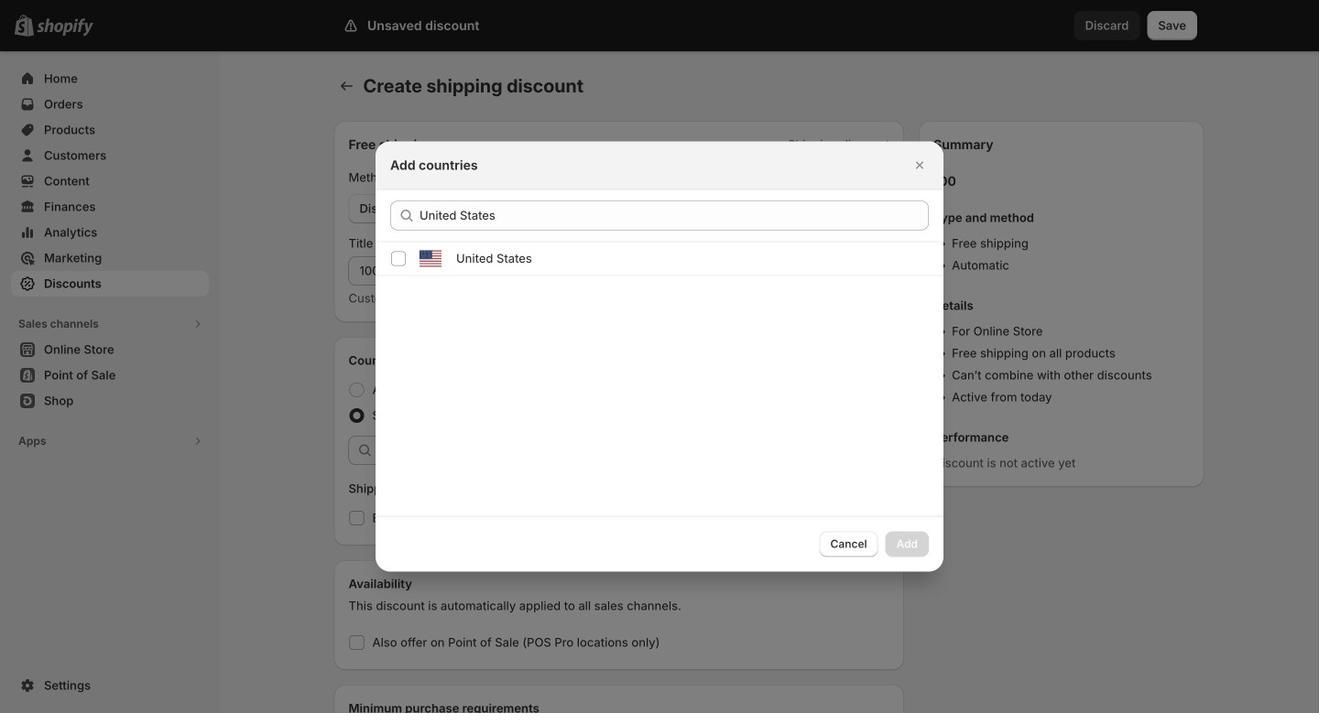 Task type: locate. For each thing, give the bounding box(es) containing it.
dialog
[[0, 142, 1320, 572]]



Task type: describe. For each thing, give the bounding box(es) containing it.
shopify image
[[37, 18, 93, 36]]

Search countries text field
[[420, 201, 929, 230]]



Task type: vqa. For each thing, say whether or not it's contained in the screenshot.
Dialog
yes



